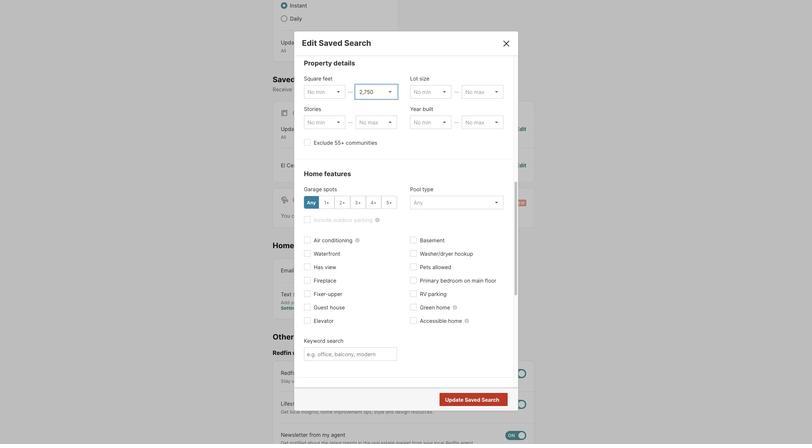 Task type: vqa. For each thing, say whether or not it's contained in the screenshot.
"also"
no



Task type: describe. For each thing, give the bounding box(es) containing it.
lifestyle & tips get local insights, home improvement tips, style and design resources.
[[281, 401, 434, 415]]

searching
[[375, 213, 399, 219]]

on for searches
[[359, 86, 365, 93]]

notifications
[[310, 86, 341, 93]]

5+
[[387, 200, 393, 205]]

update saved search button
[[440, 393, 508, 406]]

home for home tours
[[273, 241, 295, 250]]

no results button
[[466, 394, 507, 407]]

garage
[[304, 186, 322, 193]]

2 types from the top
[[301, 126, 315, 132]]

lot size
[[411, 75, 430, 82]]

main
[[472, 278, 484, 284]]

results
[[482, 397, 499, 404]]

news
[[298, 370, 312, 376]]

insights,
[[302, 409, 320, 415]]

2 horizontal spatial and
[[441, 378, 449, 384]]

you can create saved searches while searching for
[[281, 213, 409, 219]]

no
[[474, 397, 481, 404]]

elevator
[[314, 318, 334, 325]]

edit saved search dialog
[[294, 32, 519, 444]]

update saved search
[[446, 397, 500, 403]]

redfin updates
[[273, 350, 317, 357]]

size
[[420, 75, 430, 82]]

fixer-
[[314, 291, 328, 298]]

agent.
[[486, 378, 500, 384]]

view
[[325, 264, 337, 271]]

saved down 1+ radio
[[319, 213, 335, 219]]

design
[[395, 409, 410, 415]]

how
[[383, 378, 392, 384]]

saved inside saved searches receive timely notifications based on your preferred search filters.
[[273, 75, 296, 84]]

4+ radio
[[366, 196, 382, 209]]

add your phone number in
[[281, 300, 340, 305]]

phone
[[302, 300, 316, 305]]

upper
[[328, 291, 343, 298]]

fixer-upper
[[314, 291, 343, 298]]

feet
[[323, 75, 333, 82]]

for for for sale
[[293, 110, 303, 117]]

4+
[[371, 200, 377, 205]]

1 vertical spatial update
[[281, 126, 299, 132]]

emails
[[296, 332, 320, 342]]

— for stories
[[349, 120, 353, 125]]

an
[[480, 378, 485, 384]]

stories
[[304, 106, 322, 113]]

instant
[[290, 2, 307, 9]]

updates
[[293, 350, 317, 357]]

on inside edit saved search dialog
[[465, 278, 471, 284]]

0 horizontal spatial and
[[353, 378, 361, 384]]

include outdoor parking
[[314, 217, 373, 224]]

home,
[[426, 378, 439, 384]]

text
[[281, 291, 292, 298]]

built
[[423, 106, 434, 113]]

exclude
[[314, 140, 333, 146]]

update inside update saved search button
[[446, 397, 464, 403]]

e.g. office, balcony, modern text field
[[307, 351, 395, 358]]

up
[[292, 378, 298, 384]]

other emails
[[273, 332, 320, 342]]

— for lot size
[[455, 89, 459, 95]]

exclude 55+ communities
[[314, 140, 378, 146]]

redfin news stay up to date on redfin's tools and features, how to buy or sell a home, and connect with an agent.
[[281, 370, 500, 384]]

accessible home
[[420, 318, 462, 325]]

for rent
[[293, 197, 319, 203]]

cost/finance
[[304, 389, 346, 397]]

in
[[335, 300, 339, 305]]

saved searches receive timely notifications based on your preferred search filters.
[[273, 75, 437, 93]]

1 vertical spatial searches
[[336, 213, 359, 219]]

guest
[[314, 305, 329, 311]]

(sms)
[[293, 291, 308, 298]]

tips,
[[364, 409, 373, 415]]

with
[[469, 378, 478, 384]]

rv
[[420, 291, 427, 298]]

rv parking
[[420, 291, 447, 298]]

conditioning
[[322, 237, 353, 244]]

2 to from the left
[[393, 378, 397, 384]]

rent
[[305, 197, 319, 203]]

air conditioning
[[314, 237, 353, 244]]

home for green home
[[437, 305, 451, 311]]

primary
[[420, 278, 439, 284]]

house
[[330, 305, 345, 311]]

for for for rent
[[293, 197, 303, 203]]

&
[[303, 401, 307, 407]]

hookup
[[455, 251, 474, 257]]

spots
[[324, 186, 337, 193]]

any
[[307, 200, 316, 205]]

has view
[[314, 264, 337, 271]]

1 vertical spatial edit
[[517, 126, 527, 132]]

air
[[314, 237, 321, 244]]

and inside lifestyle & tips get local insights, home improvement tips, style and design resources.
[[386, 409, 394, 415]]

edit saved search
[[302, 38, 372, 48]]

0 horizontal spatial parking
[[355, 217, 373, 224]]

green
[[420, 305, 435, 311]]

1
[[318, 162, 320, 169]]

home for home features
[[304, 170, 323, 178]]

el cerrito test 1
[[281, 162, 320, 169]]

2 edit button from the top
[[517, 161, 527, 169]]

redfin for redfin news stay up to date on redfin's tools and features, how to buy or sell a home, and connect with an agent.
[[281, 370, 297, 376]]

year
[[411, 106, 422, 113]]

2+
[[340, 200, 346, 205]]

property
[[304, 59, 332, 67]]

account
[[340, 300, 359, 305]]

edit inside dialog
[[302, 38, 317, 48]]

or
[[408, 378, 412, 384]]

based
[[342, 86, 357, 93]]

timely
[[294, 86, 309, 93]]



Task type: locate. For each thing, give the bounding box(es) containing it.
0 horizontal spatial searches
[[297, 75, 332, 84]]

and right home,
[[441, 378, 449, 384]]

for sale
[[293, 110, 318, 117]]

you
[[281, 213, 290, 219]]

Any radio
[[304, 196, 320, 209]]

and
[[353, 378, 361, 384], [441, 378, 449, 384], [386, 409, 394, 415]]

0 vertical spatial home
[[304, 170, 323, 178]]

types
[[301, 39, 315, 46], [301, 126, 315, 132]]

search inside saved searches receive timely notifications based on your preferred search filters.
[[404, 86, 420, 93]]

2 vertical spatial edit
[[517, 162, 527, 169]]

searches
[[297, 75, 332, 84], [336, 213, 359, 219]]

1+
[[324, 200, 330, 205]]

search for update saved search
[[482, 397, 500, 403]]

square
[[304, 75, 322, 82]]

buy
[[399, 378, 407, 384]]

2 horizontal spatial on
[[465, 278, 471, 284]]

your
[[367, 86, 378, 93], [291, 300, 301, 305]]

redfin inside redfin news stay up to date on redfin's tools and features, how to buy or sell a home, and connect with an agent.
[[281, 370, 297, 376]]

update down daily option
[[281, 39, 299, 46]]

1 update types all from the top
[[281, 39, 315, 53]]

1 vertical spatial parking
[[429, 291, 447, 298]]

5+ radio
[[382, 196, 397, 209]]

home left "tours"
[[273, 241, 295, 250]]

your left preferred
[[367, 86, 378, 93]]

parking up green home
[[429, 291, 447, 298]]

1 horizontal spatial search
[[482, 397, 500, 403]]

el
[[281, 162, 286, 169]]

my
[[323, 432, 330, 438]]

on inside saved searches receive timely notifications based on your preferred search filters.
[[359, 86, 365, 93]]

cost/finance no results
[[304, 389, 499, 404]]

1 horizontal spatial parking
[[429, 291, 447, 298]]

1 types from the top
[[301, 39, 315, 46]]

0 vertical spatial all
[[281, 48, 286, 53]]

lifestyle
[[281, 401, 302, 407]]

update down for sale
[[281, 126, 299, 132]]

1 horizontal spatial your
[[367, 86, 378, 93]]

redfin's
[[322, 378, 340, 384]]

daily
[[290, 15, 302, 22]]

your inside saved searches receive timely notifications based on your preferred search filters.
[[367, 86, 378, 93]]

1 horizontal spatial to
[[393, 378, 397, 384]]

parking down 3+ radio
[[355, 217, 373, 224]]

option group containing any
[[304, 196, 397, 209]]

test
[[305, 162, 316, 169]]

0 vertical spatial for
[[293, 110, 303, 117]]

0 vertical spatial searches
[[297, 75, 332, 84]]

types down for sale
[[301, 126, 315, 132]]

parking
[[355, 217, 373, 224], [429, 291, 447, 298]]

1 horizontal spatial and
[[386, 409, 394, 415]]

on left main
[[465, 278, 471, 284]]

—
[[349, 89, 353, 95], [455, 89, 459, 95], [349, 120, 353, 125], [455, 120, 459, 125]]

include
[[314, 217, 332, 224]]

0 vertical spatial edit
[[302, 38, 317, 48]]

searches inside saved searches receive timely notifications based on your preferred search filters.
[[297, 75, 332, 84]]

pets allowed
[[420, 264, 452, 271]]

sell
[[414, 378, 421, 384]]

primary bedroom on main floor
[[420, 278, 497, 284]]

1 vertical spatial home
[[273, 241, 295, 250]]

tips
[[308, 401, 317, 407]]

2 for from the top
[[293, 197, 303, 203]]

garage spots
[[304, 186, 337, 193]]

2 vertical spatial on
[[316, 378, 321, 384]]

to right up
[[299, 378, 303, 384]]

tours
[[296, 241, 316, 250]]

2 vertical spatial update
[[446, 397, 464, 403]]

agent
[[331, 432, 346, 438]]

to left the buy
[[393, 378, 397, 384]]

1 vertical spatial edit button
[[517, 161, 527, 169]]

search inside button
[[482, 397, 500, 403]]

0 vertical spatial types
[[301, 39, 315, 46]]

home features
[[304, 170, 351, 178]]

newsletter
[[281, 432, 308, 438]]

0 vertical spatial update
[[281, 39, 299, 46]]

home inside edit saved search dialog
[[304, 170, 323, 178]]

stay
[[281, 378, 291, 384]]

1 all from the top
[[281, 48, 286, 53]]

0 horizontal spatial your
[[291, 300, 301, 305]]

search for edit saved search
[[345, 38, 372, 48]]

update
[[281, 39, 299, 46], [281, 126, 299, 132], [446, 397, 464, 403]]

0 horizontal spatial home
[[273, 241, 295, 250]]

home right accessible on the right bottom
[[449, 318, 462, 325]]

account settings
[[281, 300, 359, 311]]

all up el
[[281, 134, 286, 140]]

1 vertical spatial home
[[449, 318, 462, 325]]

redfin down other at the left
[[273, 350, 292, 357]]

filters.
[[422, 86, 437, 93]]

cerrito
[[287, 162, 304, 169]]

sale
[[305, 110, 318, 117]]

edit saved search element
[[302, 38, 495, 48]]

search inside edit saved search dialog
[[327, 338, 344, 345]]

0 horizontal spatial to
[[299, 378, 303, 384]]

update types all up property
[[281, 39, 315, 53]]

home right insights,
[[321, 409, 333, 415]]

2 update types all from the top
[[281, 126, 315, 140]]

type
[[423, 186, 434, 193]]

waterfront
[[314, 251, 341, 257]]

1 edit button from the top
[[517, 125, 527, 140]]

on inside redfin news stay up to date on redfin's tools and features, how to buy or sell a home, and connect with an agent.
[[316, 378, 321, 384]]

search up e.g. office, balcony, modern text field
[[327, 338, 344, 345]]

home for accessible home
[[449, 318, 462, 325]]

None checkbox
[[506, 369, 527, 378], [506, 400, 527, 409], [506, 369, 527, 378], [506, 400, 527, 409]]

0 vertical spatial search
[[404, 86, 420, 93]]

Instant radio
[[281, 2, 288, 9]]

searches down 2+ option
[[336, 213, 359, 219]]

for left sale
[[293, 110, 303, 117]]

option group inside edit saved search dialog
[[304, 196, 397, 209]]

pool
[[411, 186, 421, 193]]

get
[[281, 409, 289, 415]]

0 vertical spatial on
[[359, 86, 365, 93]]

0 vertical spatial redfin
[[273, 350, 292, 357]]

style
[[374, 409, 385, 415]]

home
[[437, 305, 451, 311], [449, 318, 462, 325], [321, 409, 333, 415]]

1 vertical spatial types
[[301, 126, 315, 132]]

1 vertical spatial redfin
[[281, 370, 297, 376]]

1 vertical spatial search
[[327, 338, 344, 345]]

redfin up stay
[[281, 370, 297, 376]]

update types all
[[281, 39, 315, 53], [281, 126, 315, 140]]

your up the settings
[[291, 300, 301, 305]]

1 to from the left
[[299, 378, 303, 384]]

0 vertical spatial parking
[[355, 217, 373, 224]]

1 horizontal spatial on
[[359, 86, 365, 93]]

Daily radio
[[281, 15, 288, 22]]

all
[[281, 48, 286, 53], [281, 134, 286, 140]]

and right style
[[386, 409, 394, 415]]

lot
[[411, 75, 419, 82]]

1 vertical spatial search
[[482, 397, 500, 403]]

2 vertical spatial home
[[321, 409, 333, 415]]

1 for from the top
[[293, 110, 303, 117]]

1 horizontal spatial home
[[304, 170, 323, 178]]

redfin for redfin updates
[[273, 350, 292, 357]]

0 vertical spatial update types all
[[281, 39, 315, 53]]

receive
[[273, 86, 292, 93]]

edit button
[[517, 125, 527, 140], [517, 161, 527, 169]]

and right tools
[[353, 378, 361, 384]]

allowed
[[433, 264, 452, 271]]

on
[[359, 86, 365, 93], [465, 278, 471, 284], [316, 378, 321, 384]]

1 vertical spatial update types all
[[281, 126, 315, 140]]

search right no
[[482, 397, 500, 403]]

— for square feet
[[349, 89, 353, 95]]

saved left results
[[465, 397, 481, 403]]

saved up property details
[[319, 38, 343, 48]]

communities
[[346, 140, 378, 146]]

a
[[422, 378, 425, 384]]

while
[[361, 213, 374, 219]]

home down test
[[304, 170, 323, 178]]

0 horizontal spatial search
[[345, 38, 372, 48]]

searches up notifications
[[297, 75, 332, 84]]

keyword search
[[304, 338, 344, 345]]

saved up the receive
[[273, 75, 296, 84]]

number
[[317, 300, 334, 305]]

0 vertical spatial your
[[367, 86, 378, 93]]

home up accessible home
[[437, 305, 451, 311]]

2 all from the top
[[281, 134, 286, 140]]

None checkbox
[[506, 431, 527, 440]]

year built
[[411, 106, 434, 113]]

1 vertical spatial your
[[291, 300, 301, 305]]

on right the date
[[316, 378, 321, 384]]

update down connect
[[446, 397, 464, 403]]

option group
[[304, 196, 397, 209]]

search up details
[[345, 38, 372, 48]]

create
[[302, 213, 318, 219]]

0 vertical spatial home
[[437, 305, 451, 311]]

1 vertical spatial all
[[281, 134, 286, 140]]

preferred
[[379, 86, 402, 93]]

3+ radio
[[351, 196, 366, 209]]

0 horizontal spatial on
[[316, 378, 321, 384]]

on right based
[[359, 86, 365, 93]]

date
[[304, 378, 314, 384]]

can
[[292, 213, 301, 219]]

3+
[[355, 200, 361, 205]]

0 vertical spatial search
[[345, 38, 372, 48]]

add
[[281, 300, 290, 305]]

update types all down for sale
[[281, 126, 315, 140]]

0 horizontal spatial search
[[327, 338, 344, 345]]

home tours
[[273, 241, 316, 250]]

for left rent
[[293, 197, 303, 203]]

all down daily option
[[281, 48, 286, 53]]

1 vertical spatial on
[[465, 278, 471, 284]]

list box
[[304, 85, 346, 99], [356, 85, 397, 99], [411, 85, 452, 99], [462, 85, 504, 99], [304, 116, 346, 129], [356, 116, 397, 129], [411, 116, 452, 129], [462, 116, 504, 129], [411, 196, 504, 210]]

1 vertical spatial for
[[293, 197, 303, 203]]

1 horizontal spatial searches
[[336, 213, 359, 219]]

search down "lot"
[[404, 86, 420, 93]]

local
[[290, 409, 300, 415]]

saved inside button
[[465, 397, 481, 403]]

washer/dryer hookup
[[420, 251, 474, 257]]

fireplace
[[314, 278, 337, 284]]

home inside lifestyle & tips get local insights, home improvement tips, style and design resources.
[[321, 409, 333, 415]]

2+ radio
[[335, 196, 351, 209]]

1 horizontal spatial search
[[404, 86, 420, 93]]

1+ radio
[[319, 196, 335, 209]]

0 vertical spatial edit button
[[517, 125, 527, 140]]

improvement
[[334, 409, 363, 415]]

on for news
[[316, 378, 321, 384]]

pets
[[420, 264, 431, 271]]

pool type
[[411, 186, 434, 193]]

square feet
[[304, 75, 333, 82]]

types up property
[[301, 39, 315, 46]]

— for year built
[[455, 120, 459, 125]]



